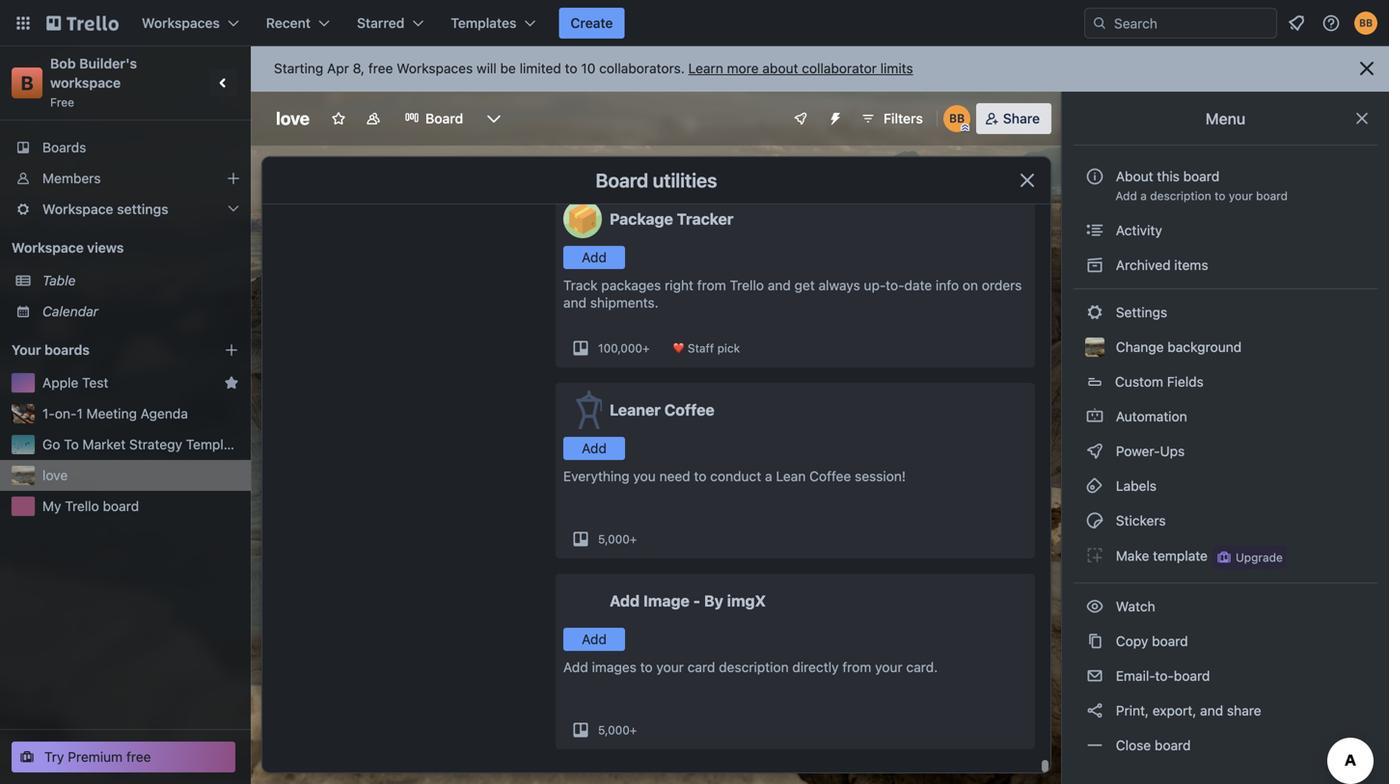 Task type: describe. For each thing, give the bounding box(es) containing it.
board for board
[[426, 110, 463, 126]]

1 horizontal spatial your
[[875, 659, 903, 675]]

change background
[[1112, 339, 1242, 355]]

card.
[[906, 659, 938, 675]]

+ for add
[[630, 724, 637, 737]]

add button for package tracker
[[563, 246, 625, 269]]

your boards with 5 items element
[[12, 339, 195, 362]]

card
[[688, 659, 715, 675]]

upgrade button
[[1213, 546, 1287, 569]]

add image - by imgx
[[610, 592, 766, 610]]

add left images
[[563, 659, 588, 675]]

0 notifications image
[[1285, 12, 1308, 35]]

workspace
[[50, 75, 121, 91]]

bob builder (bobbuilder40) image
[[1355, 12, 1378, 35]]

sm image for email-to-board
[[1085, 667, 1105, 686]]

email-to-board link
[[1074, 661, 1378, 692]]

will
[[477, 60, 497, 76]]

imgx
[[727, 592, 766, 610]]

10
[[581, 60, 596, 76]]

0 horizontal spatial a
[[765, 468, 772, 484]]

1 vertical spatial workspaces
[[397, 60, 473, 76]]

bob builder's workspace free
[[50, 55, 141, 109]]

templates button
[[439, 8, 547, 39]]

starting apr 8, free workspaces will be limited to 10 collaborators. learn more about collaborator limits
[[274, 60, 913, 76]]

1 vertical spatial to-
[[1155, 668, 1174, 684]]

test
[[82, 375, 108, 391]]

staff
[[688, 342, 714, 355]]

settings link
[[1074, 297, 1378, 328]]

close
[[1116, 738, 1151, 754]]

market
[[82, 437, 126, 453]]

to- inside track packages right from trello and get always up-to-date info on orders and shipments.
[[886, 277, 905, 293]]

0 vertical spatial coffee
[[665, 401, 715, 419]]

description for card
[[719, 659, 789, 675]]

shipments.
[[590, 295, 659, 311]]

board up email-to-board
[[1152, 633, 1188, 649]]

limited
[[520, 60, 561, 76]]

automation image
[[820, 103, 847, 130]]

❤️ staff pick
[[673, 342, 740, 355]]

everything you need to conduct a lean coffee session!
[[563, 468, 906, 484]]

sm image for automation
[[1085, 407, 1105, 426]]

love inside board name text field
[[276, 108, 310, 129]]

0 horizontal spatial and
[[563, 295, 587, 311]]

members link
[[0, 163, 251, 194]]

template
[[186, 437, 243, 453]]

info
[[936, 277, 959, 293]]

conduct
[[710, 468, 762, 484]]

on
[[963, 277, 978, 293]]

free inside button
[[126, 749, 151, 765]]

session!
[[855, 468, 906, 484]]

workspace settings
[[42, 201, 168, 217]]

boards
[[42, 139, 86, 155]]

100,000
[[598, 342, 643, 355]]

trello inside track packages right from trello and get always up-to-date info on orders and shipments.
[[730, 277, 764, 293]]

1 horizontal spatial free
[[368, 60, 393, 76]]

create
[[571, 15, 613, 31]]

8,
[[353, 60, 365, 76]]

archived
[[1116, 257, 1171, 273]]

go to market strategy template link
[[42, 435, 243, 454]]

package tracker
[[610, 210, 734, 228]]

add up everything
[[582, 440, 607, 456]]

power ups image
[[793, 111, 809, 126]]

to right "need"
[[694, 468, 707, 484]]

apple test
[[42, 375, 108, 391]]

starred button
[[345, 8, 435, 39]]

sm image for make template
[[1085, 546, 1105, 565]]

print,
[[1116, 703, 1149, 719]]

meeting
[[86, 406, 137, 422]]

5,000 + for leaner coffee
[[598, 533, 637, 546]]

boards
[[44, 342, 90, 358]]

to
[[64, 437, 79, 453]]

Board name text field
[[266, 103, 319, 134]]

add board image
[[224, 343, 239, 358]]

0 vertical spatial +
[[643, 342, 650, 355]]

1-on-1 meeting agenda
[[42, 406, 188, 422]]

learn
[[689, 60, 723, 76]]

starred
[[357, 15, 405, 31]]

calendar
[[42, 303, 98, 319]]

workspace settings button
[[0, 194, 251, 225]]

workspace for workspace settings
[[42, 201, 113, 217]]

always
[[819, 277, 860, 293]]

apr
[[327, 60, 349, 76]]

my trello board link
[[42, 497, 239, 516]]

to inside about this board add a description to your board
[[1215, 189, 1226, 203]]

add button for add image - by imgx
[[563, 628, 625, 651]]

2 vertical spatial and
[[1200, 703, 1224, 719]]

workspace navigation collapse icon image
[[210, 69, 237, 96]]

members
[[42, 170, 101, 186]]

starred icon image
[[224, 375, 239, 391]]

1-
[[42, 406, 55, 422]]

1
[[77, 406, 83, 422]]

your boards
[[12, 342, 90, 358]]

add up images
[[582, 631, 607, 647]]

board utilities
[[596, 169, 717, 192]]

create button
[[559, 8, 625, 39]]

export,
[[1153, 703, 1197, 719]]

to right images
[[640, 659, 653, 675]]

close board
[[1112, 738, 1191, 754]]

5,000 for leaner coffee
[[598, 533, 630, 546]]

apple
[[42, 375, 78, 391]]

1 horizontal spatial from
[[843, 659, 872, 675]]

custom
[[1115, 374, 1164, 390]]

strategy
[[129, 437, 182, 453]]

change
[[1116, 339, 1164, 355]]

go
[[42, 437, 60, 453]]

go to market strategy template
[[42, 437, 243, 453]]

template
[[1153, 548, 1208, 564]]

upgrade
[[1236, 551, 1283, 564]]

about
[[1116, 168, 1154, 184]]

everything
[[563, 468, 630, 484]]

on-
[[55, 406, 77, 422]]

star or unstar board image
[[331, 111, 346, 126]]

table
[[42, 273, 76, 288]]

board down "love" link
[[103, 498, 139, 514]]

lean
[[776, 468, 806, 484]]

about this board add a description to your board
[[1116, 168, 1288, 203]]

sm image for labels
[[1085, 477, 1105, 496]]



Task type: locate. For each thing, give the bounding box(es) containing it.
0 horizontal spatial love
[[42, 467, 68, 483]]

track
[[563, 277, 598, 293]]

from right directly
[[843, 659, 872, 675]]

0 vertical spatial trello
[[730, 277, 764, 293]]

sm image inside labels link
[[1085, 477, 1105, 496]]

1 5,000 + from the top
[[598, 533, 637, 546]]

1 horizontal spatial workspaces
[[397, 60, 473, 76]]

5,000 +
[[598, 533, 637, 546], [598, 724, 637, 737]]

1 horizontal spatial trello
[[730, 277, 764, 293]]

sm image for activity
[[1085, 221, 1105, 240]]

sm image for stickers
[[1085, 511, 1105, 531]]

add left "image"
[[610, 592, 640, 610]]

free
[[368, 60, 393, 76], [126, 749, 151, 765]]

3 sm image from the top
[[1085, 407, 1105, 426]]

add button for leaner coffee
[[563, 437, 625, 460]]

2 5,000 + from the top
[[598, 724, 637, 737]]

0 horizontal spatial coffee
[[665, 401, 715, 419]]

get
[[795, 277, 815, 293]]

0 horizontal spatial trello
[[65, 498, 99, 514]]

2 horizontal spatial your
[[1229, 189, 1253, 203]]

1 5,000 from the top
[[598, 533, 630, 546]]

board up print, export, and share
[[1174, 668, 1210, 684]]

customize views image
[[485, 109, 504, 128]]

premium
[[68, 749, 123, 765]]

sm image for archived items
[[1085, 256, 1105, 275]]

10 sm image from the top
[[1085, 736, 1105, 755]]

coffee right leaner
[[665, 401, 715, 419]]

to- left "info"
[[886, 277, 905, 293]]

add inside about this board add a description to your board
[[1116, 189, 1137, 203]]

0 horizontal spatial board
[[426, 110, 463, 126]]

sm image inside copy board link
[[1085, 632, 1105, 651]]

sm image left email-
[[1085, 667, 1105, 686]]

my
[[42, 498, 61, 514]]

table link
[[42, 271, 239, 290]]

trello left get
[[730, 277, 764, 293]]

add down about
[[1116, 189, 1137, 203]]

0 vertical spatial 5,000
[[598, 533, 630, 546]]

up-
[[864, 277, 886, 293]]

sm image inside automation link
[[1085, 407, 1105, 426]]

learn more about collaborator limits link
[[689, 60, 913, 76]]

primary element
[[0, 0, 1389, 46]]

sm image left settings
[[1085, 303, 1105, 322]]

stickers link
[[1074, 506, 1378, 536]]

sm image left close
[[1085, 736, 1105, 755]]

sm image left stickers
[[1085, 511, 1105, 531]]

+ for leaner
[[630, 533, 637, 546]]

board down export, at the right of page
[[1155, 738, 1191, 754]]

1 horizontal spatial a
[[1141, 189, 1147, 203]]

your up activity link
[[1229, 189, 1253, 203]]

about
[[763, 60, 798, 76]]

2 sm image from the top
[[1085, 303, 1105, 322]]

your left card.
[[875, 659, 903, 675]]

collaborators.
[[599, 60, 685, 76]]

trello
[[730, 277, 764, 293], [65, 498, 99, 514]]

sm image for close board
[[1085, 736, 1105, 755]]

bob builder (bobbuilder40) image
[[943, 105, 970, 132]]

1 vertical spatial love
[[42, 467, 68, 483]]

add button up track
[[563, 246, 625, 269]]

workspace down 'members'
[[42, 201, 113, 217]]

1 vertical spatial coffee
[[810, 468, 851, 484]]

add button up images
[[563, 628, 625, 651]]

1 vertical spatial board
[[596, 169, 649, 192]]

1 sm image from the top
[[1085, 221, 1105, 240]]

0 horizontal spatial your
[[656, 659, 684, 675]]

my trello board
[[42, 498, 139, 514]]

love link
[[42, 466, 239, 485]]

workspace
[[42, 201, 113, 217], [12, 240, 84, 256]]

0 vertical spatial workspace
[[42, 201, 113, 217]]

free
[[50, 96, 74, 109]]

sm image left "power-"
[[1085, 442, 1105, 461]]

description right card
[[719, 659, 789, 675]]

directly
[[792, 659, 839, 675]]

workspace inside workspace settings popup button
[[42, 201, 113, 217]]

5,000 down images
[[598, 724, 630, 737]]

templates
[[451, 15, 517, 31]]

filters button
[[855, 103, 929, 134]]

1 vertical spatial and
[[563, 295, 587, 311]]

1 horizontal spatial love
[[276, 108, 310, 129]]

100,000 +
[[598, 342, 650, 355]]

image
[[644, 592, 690, 610]]

sm image
[[1085, 256, 1105, 275], [1085, 303, 1105, 322], [1085, 407, 1105, 426], [1085, 477, 1105, 496], [1085, 511, 1105, 531], [1085, 546, 1105, 565], [1085, 632, 1105, 651], [1085, 667, 1105, 686], [1085, 701, 1105, 721], [1085, 736, 1105, 755]]

settings
[[1112, 304, 1168, 320]]

sm image inside the settings link
[[1085, 303, 1105, 322]]

0 vertical spatial from
[[697, 277, 726, 293]]

recent
[[266, 15, 311, 31]]

to- up export, at the right of page
[[1155, 668, 1174, 684]]

change background link
[[1074, 332, 1378, 363]]

1 vertical spatial add button
[[563, 437, 625, 460]]

a left lean
[[765, 468, 772, 484]]

print, export, and share link
[[1074, 696, 1378, 727]]

6 sm image from the top
[[1085, 546, 1105, 565]]

sm image inside email-to-board link
[[1085, 667, 1105, 686]]

make
[[1116, 548, 1150, 564]]

Search field
[[1108, 9, 1276, 38]]

sm image for settings
[[1085, 303, 1105, 322]]

sm image left activity
[[1085, 221, 1105, 240]]

board up activity link
[[1256, 189, 1288, 203]]

1 vertical spatial 5,000
[[598, 724, 630, 737]]

b
[[21, 71, 33, 94]]

custom fields
[[1115, 374, 1204, 390]]

sm image left print,
[[1085, 701, 1105, 721]]

description for a
[[1150, 189, 1212, 203]]

5,000 + down images
[[598, 724, 637, 737]]

2 horizontal spatial and
[[1200, 703, 1224, 719]]

board right this
[[1184, 168, 1220, 184]]

board inside 'link'
[[1155, 738, 1191, 754]]

to
[[565, 60, 578, 76], [1215, 189, 1226, 203], [694, 468, 707, 484], [640, 659, 653, 675]]

sm image inside print, export, and share link
[[1085, 701, 1105, 721]]

0 vertical spatial 5,000 +
[[598, 533, 637, 546]]

calendar link
[[42, 302, 239, 321]]

limits
[[881, 60, 913, 76]]

+ down images
[[630, 724, 637, 737]]

back to home image
[[46, 8, 119, 39]]

right
[[665, 277, 694, 293]]

power-
[[1116, 443, 1160, 459]]

workspaces up workspace navigation collapse icon
[[142, 15, 220, 31]]

3 sm image from the top
[[1085, 597, 1105, 617]]

1 horizontal spatial to-
[[1155, 668, 1174, 684]]

1 horizontal spatial description
[[1150, 189, 1212, 203]]

1 horizontal spatial and
[[768, 277, 791, 293]]

board for board utilities
[[596, 169, 649, 192]]

menu
[[1206, 110, 1246, 128]]

from inside track packages right from trello and get always up-to-date info on orders and shipments.
[[697, 277, 726, 293]]

sm image inside close board 'link'
[[1085, 736, 1105, 755]]

be
[[500, 60, 516, 76]]

this member is an admin of this board. image
[[961, 124, 969, 132]]

0 vertical spatial description
[[1150, 189, 1212, 203]]

add button up everything
[[563, 437, 625, 460]]

0 vertical spatial workspaces
[[142, 15, 220, 31]]

this
[[1157, 168, 1180, 184]]

board
[[426, 110, 463, 126], [596, 169, 649, 192]]

sm image for print, export, and share
[[1085, 701, 1105, 721]]

to up activity link
[[1215, 189, 1226, 203]]

sm image left labels
[[1085, 477, 1105, 496]]

5,000 for add image - by imgx
[[598, 724, 630, 737]]

0 horizontal spatial to-
[[886, 277, 905, 293]]

and left get
[[768, 277, 791, 293]]

5,000 + down everything
[[598, 533, 637, 546]]

0 vertical spatial board
[[426, 110, 463, 126]]

copy
[[1116, 633, 1149, 649]]

pick
[[717, 342, 740, 355]]

sm image for watch
[[1085, 597, 1105, 617]]

bob builder's workspace link
[[50, 55, 141, 91]]

sm image left archived
[[1085, 256, 1105, 275]]

sm image
[[1085, 221, 1105, 240], [1085, 442, 1105, 461], [1085, 597, 1105, 617]]

2 vertical spatial +
[[630, 724, 637, 737]]

1 vertical spatial from
[[843, 659, 872, 675]]

custom fields button
[[1074, 367, 1378, 398]]

tracker
[[677, 210, 734, 228]]

sm image for power-ups
[[1085, 442, 1105, 461]]

print, export, and share
[[1112, 703, 1262, 719]]

sm image left copy
[[1085, 632, 1105, 651]]

1 vertical spatial sm image
[[1085, 442, 1105, 461]]

love left star or unstar board icon
[[276, 108, 310, 129]]

share
[[1227, 703, 1262, 719]]

workspace visible image
[[366, 111, 381, 126]]

settings
[[117, 201, 168, 217]]

workspace up the table
[[12, 240, 84, 256]]

open information menu image
[[1322, 14, 1341, 33]]

9 sm image from the top
[[1085, 701, 1105, 721]]

to left 10
[[565, 60, 578, 76]]

activity link
[[1074, 215, 1378, 246]]

sm image inside archived items link
[[1085, 256, 1105, 275]]

copy board
[[1112, 633, 1188, 649]]

1 vertical spatial free
[[126, 749, 151, 765]]

sm image inside stickers link
[[1085, 511, 1105, 531]]

board left customize views icon
[[426, 110, 463, 126]]

sm image left automation
[[1085, 407, 1105, 426]]

1 vertical spatial workspace
[[12, 240, 84, 256]]

1 vertical spatial a
[[765, 468, 772, 484]]

free right premium
[[126, 749, 151, 765]]

2 vertical spatial sm image
[[1085, 597, 1105, 617]]

try premium free button
[[12, 742, 235, 773]]

4 sm image from the top
[[1085, 477, 1105, 496]]

add up track
[[582, 249, 607, 265]]

2 sm image from the top
[[1085, 442, 1105, 461]]

1 horizontal spatial board
[[596, 169, 649, 192]]

8 sm image from the top
[[1085, 667, 1105, 686]]

2 add button from the top
[[563, 437, 625, 460]]

0 vertical spatial and
[[768, 277, 791, 293]]

5,000 + for add image - by imgx
[[598, 724, 637, 737]]

1 vertical spatial 5,000 +
[[598, 724, 637, 737]]

sm image inside power-ups link
[[1085, 442, 1105, 461]]

7 sm image from the top
[[1085, 632, 1105, 651]]

date
[[905, 277, 932, 293]]

workspace for workspace views
[[12, 240, 84, 256]]

1 vertical spatial trello
[[65, 498, 99, 514]]

search image
[[1092, 15, 1108, 31]]

0 vertical spatial a
[[1141, 189, 1147, 203]]

starting
[[274, 60, 323, 76]]

coffee right lean
[[810, 468, 851, 484]]

5,000 down everything
[[598, 533, 630, 546]]

activity
[[1112, 222, 1163, 238]]

0 horizontal spatial workspaces
[[142, 15, 220, 31]]

recent button
[[255, 8, 342, 39]]

1 vertical spatial +
[[630, 533, 637, 546]]

your left card
[[656, 659, 684, 675]]

agenda
[[141, 406, 188, 422]]

and
[[768, 277, 791, 293], [563, 295, 587, 311], [1200, 703, 1224, 719]]

sm image left watch
[[1085, 597, 1105, 617]]

board up package
[[596, 169, 649, 192]]

board link
[[393, 103, 475, 134]]

1 horizontal spatial coffee
[[810, 468, 851, 484]]

workspaces inside workspaces "popup button"
[[142, 15, 220, 31]]

3 add button from the top
[[563, 628, 625, 651]]

sm image left make
[[1085, 546, 1105, 565]]

2 5,000 from the top
[[598, 724, 630, 737]]

0 vertical spatial love
[[276, 108, 310, 129]]

and left the share
[[1200, 703, 1224, 719]]

add images to your card description directly from your card.
[[563, 659, 938, 675]]

a inside about this board add a description to your board
[[1141, 189, 1147, 203]]

0 horizontal spatial free
[[126, 749, 151, 765]]

+ left ❤️ on the top
[[643, 342, 650, 355]]

-
[[693, 592, 701, 610]]

0 vertical spatial add button
[[563, 246, 625, 269]]

fields
[[1167, 374, 1204, 390]]

ups
[[1160, 443, 1185, 459]]

1 vertical spatial description
[[719, 659, 789, 675]]

love up my
[[42, 467, 68, 483]]

apple test link
[[42, 373, 216, 393]]

0 horizontal spatial from
[[697, 277, 726, 293]]

your inside about this board add a description to your board
[[1229, 189, 1253, 203]]

1 sm image from the top
[[1085, 256, 1105, 275]]

workspaces up board link
[[397, 60, 473, 76]]

5 sm image from the top
[[1085, 511, 1105, 531]]

power-ups link
[[1074, 436, 1378, 467]]

0 vertical spatial sm image
[[1085, 221, 1105, 240]]

2 vertical spatial add button
[[563, 628, 625, 651]]

from right right
[[697, 277, 726, 293]]

free right the 8,
[[368, 60, 393, 76]]

collaborator
[[802, 60, 877, 76]]

copy board link
[[1074, 626, 1378, 657]]

sm image inside watch link
[[1085, 597, 1105, 617]]

and down track
[[563, 295, 587, 311]]

your
[[1229, 189, 1253, 203], [656, 659, 684, 675], [875, 659, 903, 675]]

you
[[633, 468, 656, 484]]

sm image inside activity link
[[1085, 221, 1105, 240]]

description inside about this board add a description to your board
[[1150, 189, 1212, 203]]

0 vertical spatial to-
[[886, 277, 905, 293]]

description down this
[[1150, 189, 1212, 203]]

leaner
[[610, 401, 661, 419]]

a
[[1141, 189, 1147, 203], [765, 468, 772, 484]]

trello right my
[[65, 498, 99, 514]]

+ down you
[[630, 533, 637, 546]]

track packages right from trello and get always up-to-date info on orders and shipments.
[[563, 277, 1022, 311]]

bob
[[50, 55, 76, 71]]

more
[[727, 60, 759, 76]]

1 add button from the top
[[563, 246, 625, 269]]

+
[[643, 342, 650, 355], [630, 533, 637, 546], [630, 724, 637, 737]]

try
[[44, 749, 64, 765]]

0 horizontal spatial description
[[719, 659, 789, 675]]

add button
[[563, 246, 625, 269], [563, 437, 625, 460], [563, 628, 625, 651]]

a down about
[[1141, 189, 1147, 203]]

sm image for copy board
[[1085, 632, 1105, 651]]

0 vertical spatial free
[[368, 60, 393, 76]]



Task type: vqa. For each thing, say whether or not it's contained in the screenshot.
Home Image
no



